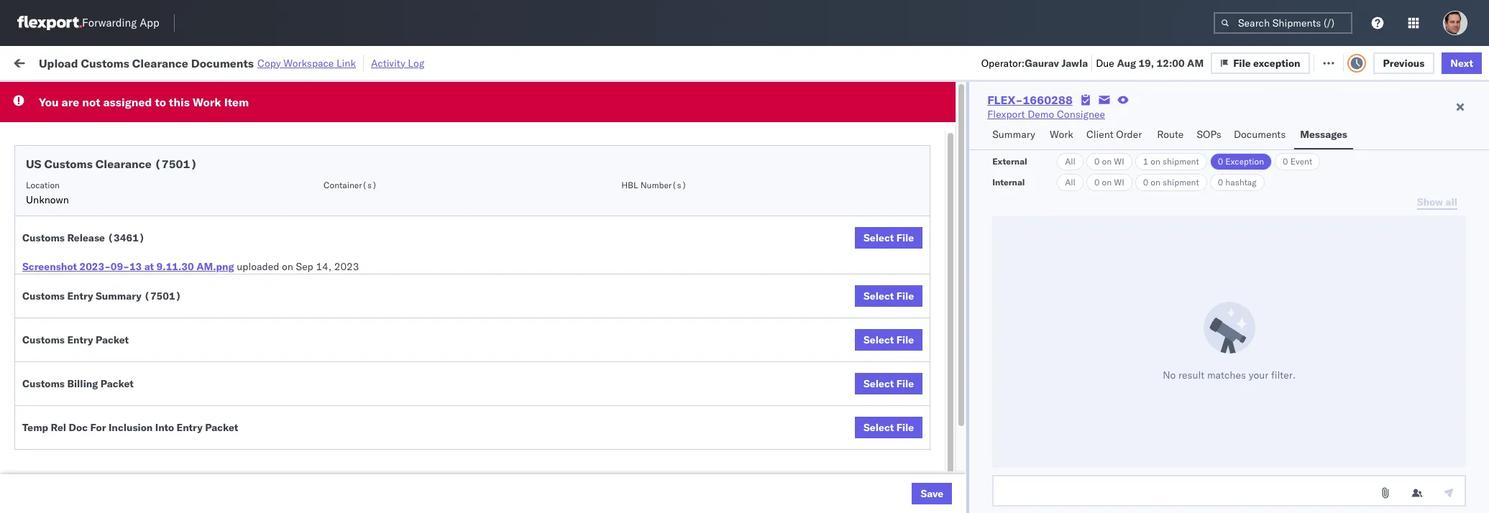 Task type: describe. For each thing, give the bounding box(es) containing it.
11:59 for 3rd schedule pickup from los angeles, ca 'link' from the bottom of the page
[[262, 271, 290, 284]]

mode
[[500, 117, 522, 128]]

batch
[[1408, 56, 1436, 69]]

delivery for 1st "schedule delivery appointment" button from the top of the page
[[78, 143, 115, 156]]

ocean fcl for second schedule pickup from los angeles, ca 'link'
[[500, 207, 550, 220]]

0 vertical spatial at
[[286, 56, 295, 69]]

upload customs clearance documents link
[[33, 301, 212, 315]]

pst, for jan
[[311, 461, 333, 473]]

screenshot
[[22, 260, 77, 273]]

customs down screenshot
[[22, 290, 65, 303]]

-
[[1390, 492, 1396, 505]]

aug
[[1117, 56, 1136, 69]]

0 event
[[1283, 156, 1312, 167]]

container numbers
[[1009, 111, 1047, 134]]

3 resize handle column header from the left
[[476, 111, 493, 513]]

4 1889466 from the top
[[932, 429, 975, 442]]

1 11:59 pm pdt, nov 4, 2022 from the top
[[262, 144, 394, 157]]

schedule pickup from los angeles, ca for second schedule pickup from los angeles, ca 'link'
[[33, 207, 210, 220]]

jan
[[335, 461, 351, 473]]

abcdefg78456546 for schedule delivery appointment
[[1116, 366, 1212, 379]]

0 down 1
[[1143, 177, 1148, 188]]

mbl/mawb
[[1116, 117, 1166, 128]]

unknown
[[26, 193, 69, 206]]

8 schedule from the top
[[33, 460, 76, 473]]

demo inside 'link'
[[1028, 108, 1054, 121]]

consignee button
[[706, 114, 856, 129]]

client name button
[[600, 114, 692, 129]]

resize handle column header for flex id
[[984, 111, 1002, 513]]

3 flex-1889466 from the top
[[901, 397, 975, 410]]

angeles, for second schedule pickup from los angeles, ca 'link' from the bottom
[[154, 333, 194, 346]]

0 down client order button
[[1094, 177, 1100, 188]]

confirm for confirm delivery
[[33, 428, 70, 441]]

documents for upload customs clearance documents
[[160, 302, 212, 315]]

2023-
[[79, 260, 111, 273]]

2 11:59 pm pdt, nov 4, 2022 from the top
[[262, 176, 394, 189]]

3 1846748 from the top
[[932, 207, 975, 220]]

2 ceau7522281, from the top
[[1009, 175, 1083, 188]]

gvcu5265864
[[1009, 492, 1080, 505]]

mbl/mawb numbers
[[1116, 117, 1204, 128]]

shipment for 1 on shipment
[[1163, 156, 1199, 167]]

schedule delivery appointment link for flex-1846748
[[33, 238, 177, 252]]

11:59 pm pst, jan 12, 2023
[[262, 461, 397, 473]]

your
[[1249, 368, 1269, 381]]

11:59 for 1st schedule pickup from los angeles, ca 'link' from the bottom of the page
[[262, 461, 290, 473]]

file for customs entry packet
[[896, 334, 914, 347]]

resize handle column header for mode
[[582, 111, 600, 513]]

schedule delivery appointment for flex-1846748
[[33, 238, 177, 251]]

maeu9736123
[[1116, 461, 1188, 473]]

6 1846748 from the top
[[932, 302, 975, 315]]

previous
[[1383, 56, 1425, 69]]

temp
[[22, 421, 48, 434]]

2 schedule pickup from los angeles, ca button from the top
[[33, 206, 210, 222]]

choi
[[1366, 492, 1387, 505]]

doc
[[69, 421, 88, 434]]

for
[[138, 89, 150, 100]]

2 pdt, from the top
[[311, 176, 334, 189]]

1 flex-1889466 from the top
[[901, 334, 975, 347]]

11 resize handle column header from the left
[[1452, 111, 1470, 513]]

pst, for nov
[[311, 302, 333, 315]]

upload for upload customs clearance documents copy workspace link
[[39, 56, 78, 70]]

1 vertical spatial jawla
[[1356, 144, 1381, 157]]

schedule pickup from los angeles, ca for first schedule pickup from los angeles, ca 'link' from the top of the page
[[33, 175, 210, 188]]

snooze
[[443, 117, 471, 128]]

0 horizontal spatial 2023
[[334, 260, 359, 273]]

nov for 3rd schedule pickup from los angeles, ca 'link' from the bottom of the page
[[336, 271, 355, 284]]

4 flex-1889466 from the top
[[901, 429, 975, 442]]

upload customs clearance documents button
[[33, 301, 212, 317]]

confirm delivery
[[33, 428, 109, 441]]

customs billing packet
[[22, 377, 134, 390]]

client for client order
[[1086, 128, 1113, 141]]

deadline button
[[255, 114, 421, 129]]

pickup for confirm pickup from los angeles, ca button
[[72, 397, 103, 409]]

9.11.30
[[156, 260, 194, 273]]

1 ocean fcl from the top
[[500, 144, 550, 157]]

client for client name
[[607, 117, 630, 128]]

route
[[1157, 128, 1184, 141]]

flex
[[878, 117, 894, 128]]

filtered
[[14, 88, 49, 101]]

3 ceau7522281, from the top
[[1009, 207, 1083, 220]]

2 hlxu8034992 from the top
[[1162, 175, 1232, 188]]

1 ceau7522281, from the top
[[1009, 144, 1083, 157]]

customs up screenshot
[[22, 232, 65, 244]]

us
[[26, 157, 41, 171]]

select file for temp rel doc for inclusion into entry packet
[[864, 421, 914, 434]]

savant
[[1354, 207, 1385, 220]]

previous button
[[1373, 52, 1435, 74]]

delivery for "schedule delivery appointment" button corresponding to flex-1889466
[[78, 365, 115, 378]]

4 schedule pickup from los angeles, ca button from the top
[[33, 333, 210, 348]]

4 hlxu8034992 from the top
[[1162, 239, 1232, 252]]

schedule pickup from los angeles, ca for second schedule pickup from los angeles, ca 'link' from the bottom
[[33, 333, 210, 346]]

by:
[[52, 88, 66, 101]]

abcdefg78456546 for schedule pickup from los angeles, ca
[[1116, 334, 1212, 347]]

3 ceau7522281, hlxu6269489, hlxu8034992 from the top
[[1009, 207, 1232, 220]]

1 1846748 from the top
[[932, 144, 975, 157]]

container(s)
[[324, 180, 377, 191]]

inclusion
[[109, 421, 153, 434]]

3 4, from the top
[[357, 207, 367, 220]]

nov for upload customs clearance documents link
[[335, 302, 354, 315]]

clearance for upload customs clearance documents
[[111, 302, 157, 315]]

4 ceau7522281, from the top
[[1009, 239, 1083, 252]]

this
[[169, 95, 190, 109]]

3 hlxu8034992 from the top
[[1162, 207, 1232, 220]]

778
[[265, 56, 284, 69]]

4 hlxu6269489, from the top
[[1085, 239, 1159, 252]]

filtered by:
[[14, 88, 66, 101]]

4 11:59 pm pdt, nov 4, 2022 from the top
[[262, 271, 394, 284]]

3 hlxu6269489, from the top
[[1085, 207, 1159, 220]]

2 test123456 from the top
[[1116, 176, 1176, 189]]

5 schedule from the top
[[33, 270, 76, 283]]

omkar savant
[[1321, 207, 1385, 220]]

los for 3rd schedule pickup from los angeles, ca 'link' from the bottom of the page
[[136, 270, 152, 283]]

upload customs clearance documents copy workspace link
[[39, 56, 356, 70]]

1 4, from the top
[[357, 144, 367, 157]]

wi for 1
[[1114, 156, 1124, 167]]

pm for 1st schedule pickup from los angeles, ca 'link' from the bottom of the page
[[293, 461, 308, 473]]

import
[[122, 56, 155, 69]]

1 appointment from the top
[[118, 143, 177, 156]]

from for second schedule pickup from los angeles, ca 'link'
[[112, 207, 133, 220]]

4 schedule from the top
[[33, 238, 76, 251]]

2022 for confirm pickup from los angeles, ca link
[[368, 397, 393, 410]]

internal
[[992, 177, 1025, 188]]

flex-1893174
[[901, 461, 975, 473]]

select file for customs entry summary (7501)
[[864, 290, 914, 303]]

test123456 for omkar savant
[[1116, 207, 1176, 220]]

screenshot 2023-09-13 at 9.11.30 am.png link
[[22, 260, 234, 274]]

work inside button
[[157, 56, 182, 69]]

no result matches your filter.
[[1163, 368, 1296, 381]]

select file button for customs release (3461)
[[855, 227, 923, 249]]

angeles, for 3rd schedule pickup from los angeles, ca 'link' from the bottom of the page
[[154, 270, 194, 283]]

log
[[408, 56, 424, 69]]

pickup for third the schedule pickup from los angeles, ca button from the bottom
[[78, 270, 109, 283]]

operator: gaurav jawla
[[981, 56, 1088, 69]]

select file for customs entry packet
[[864, 334, 914, 347]]

confirm delivery link
[[33, 427, 109, 442]]

schedule pickup from los angeles, ca for 3rd schedule pickup from los angeles, ca 'link' from the bottom of the page
[[33, 270, 210, 283]]

release
[[67, 232, 105, 244]]

2 ceau7522281, hlxu6269489, hlxu8034992 from the top
[[1009, 175, 1232, 188]]

select for customs billing packet
[[864, 377, 894, 390]]

import work button
[[116, 46, 188, 78]]

work button
[[1044, 122, 1081, 150]]

item
[[224, 95, 249, 109]]

1 pdt, from the top
[[311, 144, 334, 157]]

customs left 'billing'
[[22, 377, 65, 390]]

2 flex-1889466 from the top
[[901, 366, 975, 379]]

exception
[[1225, 156, 1264, 167]]

10 resize handle column header from the left
[[1403, 111, 1420, 513]]

next button
[[1442, 52, 1482, 74]]

1 schedule from the top
[[33, 143, 76, 156]]

19,
[[1138, 56, 1154, 69]]

2 11:59 from the top
[[262, 176, 290, 189]]

bookings test consignee
[[713, 461, 828, 473]]

number(s)
[[640, 180, 687, 191]]

event
[[1290, 156, 1312, 167]]

1 schedule delivery appointment from the top
[[33, 143, 177, 156]]

5 hlxu8034992 from the top
[[1162, 302, 1232, 315]]

1 schedule pickup from los angeles, ca button from the top
[[33, 174, 210, 190]]

customs up location
[[44, 157, 93, 171]]

2 4, from the top
[[357, 176, 367, 189]]

pickup for fourth the schedule pickup from los angeles, ca button from the bottom
[[78, 207, 109, 220]]

flex-1846748 for first schedule delivery appointment link from the top of the page
[[901, 144, 975, 157]]

ca for confirm pickup from los angeles, ca button
[[191, 397, 204, 409]]

0 left hashtag
[[1218, 177, 1223, 188]]

flexport. image
[[17, 16, 82, 30]]

ready
[[110, 89, 136, 100]]

batch action button
[[1386, 51, 1480, 73]]

3 schedule pickup from los angeles, ca link from the top
[[33, 269, 210, 284]]

pm down deadline
[[293, 144, 308, 157]]

select file button for customs entry summary (7501)
[[855, 285, 923, 307]]

my work
[[14, 52, 78, 72]]

client order button
[[1081, 122, 1151, 150]]

1 schedule delivery appointment link from the top
[[33, 143, 177, 157]]

resize handle column header for consignee
[[853, 111, 870, 513]]

12,
[[354, 461, 369, 473]]

documents inside documents button
[[1234, 128, 1286, 141]]

1 hlxu6269489, from the top
[[1085, 144, 1159, 157]]

numbers for mbl/mawb numbers
[[1168, 117, 1204, 128]]

1 vertical spatial flexport
[[607, 461, 644, 473]]

sops button
[[1191, 122, 1228, 150]]

schedule delivery appointment button for flex-1846748
[[33, 238, 177, 253]]

jaehyung choi - test origin agent
[[1321, 492, 1477, 505]]

los for 1st schedule pickup from los angeles, ca 'link' from the bottom of the page
[[136, 460, 152, 473]]

4:00
[[262, 397, 284, 410]]

ca for first the schedule pickup from los angeles, ca button
[[196, 175, 210, 188]]

operator:
[[981, 56, 1025, 69]]

sep
[[296, 260, 313, 273]]

flex id button
[[870, 114, 987, 129]]

file for customs billing packet
[[896, 377, 914, 390]]

2 schedule pickup from los angeles, ca link from the top
[[33, 206, 210, 220]]

customs entry packet
[[22, 334, 129, 347]]

schedule delivery appointment button for flex-1889466
[[33, 364, 177, 380]]

flex-1846748 for 3rd schedule pickup from los angeles, ca 'link' from the bottom of the page
[[901, 271, 975, 284]]

1 schedule pickup from los angeles, ca link from the top
[[33, 174, 210, 189]]

ocean fcl for 1st schedule pickup from los angeles, ca 'link' from the bottom of the page
[[500, 461, 550, 473]]

1 vertical spatial gaurav
[[1321, 144, 1353, 157]]

customs inside button
[[68, 302, 109, 315]]

4 4, from the top
[[357, 271, 367, 284]]

fcl for second schedule pickup from los angeles, ca 'link'
[[532, 207, 550, 220]]

confirm pickup from los angeles, ca
[[33, 397, 204, 409]]

no
[[1163, 368, 1176, 381]]

action
[[1439, 56, 1470, 69]]

all for internal
[[1065, 177, 1076, 188]]

2 1889466 from the top
[[932, 366, 975, 379]]

2 flex-1846748 from the top
[[901, 176, 975, 189]]

am
[[1187, 56, 1204, 69]]

entry for packet
[[67, 334, 93, 347]]

0 vertical spatial jawla
[[1062, 56, 1088, 69]]

resize handle column header for container numbers
[[1091, 111, 1108, 513]]

0 on wi for 0
[[1094, 177, 1124, 188]]

customs up :
[[81, 56, 129, 70]]

1 11:59 from the top
[[262, 144, 290, 157]]

select file button for customs billing packet
[[855, 373, 923, 395]]

1 schedule delivery appointment button from the top
[[33, 143, 177, 159]]

numbers for container numbers
[[1009, 123, 1045, 134]]

work inside button
[[1050, 128, 1073, 141]]



Task type: locate. For each thing, give the bounding box(es) containing it.
nov for second schedule pickup from los angeles, ca 'link'
[[336, 207, 355, 220]]

schedule pickup from los angeles, ca down us customs clearance (7501)
[[33, 175, 210, 188]]

1 vertical spatial schedule delivery appointment
[[33, 238, 177, 251]]

los down the inclusion in the bottom of the page
[[136, 460, 152, 473]]

bookings
[[713, 461, 756, 473]]

0 vertical spatial flexport
[[987, 108, 1025, 121]]

schedule pickup from los angeles, ca up customs entry summary (7501)
[[33, 270, 210, 283]]

resize handle column header for workitem
[[236, 111, 253, 513]]

los down us customs clearance (7501)
[[136, 175, 152, 188]]

0 vertical spatial gaurav
[[1025, 56, 1059, 69]]

1 horizontal spatial summary
[[992, 128, 1035, 141]]

next
[[1450, 56, 1473, 69]]

1 vertical spatial upload
[[33, 302, 66, 315]]

pm right 4:00
[[286, 397, 302, 410]]

name
[[632, 117, 655, 128]]

appointment up confirm pickup from los angeles, ca link
[[118, 365, 177, 378]]

(7501) for customs entry summary (7501)
[[144, 290, 181, 303]]

0 vertical spatial pst,
[[311, 302, 333, 315]]

flex-2130387 button
[[878, 489, 978, 509], [878, 489, 978, 509]]

2 vertical spatial schedule delivery appointment
[[33, 365, 177, 378]]

(0)
[[234, 56, 253, 69]]

container numbers button
[[1002, 109, 1094, 134]]

schedule delivery appointment link up confirm pickup from los angeles, ca link
[[33, 364, 177, 379]]

confirm delivery button
[[33, 427, 109, 443]]

1 horizontal spatial work
[[193, 95, 221, 109]]

5 ocean fcl from the top
[[500, 397, 550, 410]]

pst, left 8,
[[311, 302, 333, 315]]

0 horizontal spatial summary
[[96, 290, 141, 303]]

1 fcl from the top
[[532, 144, 550, 157]]

entry up the customs billing packet on the left bottom of the page
[[67, 334, 93, 347]]

4 schedule pickup from los angeles, ca link from the top
[[33, 333, 210, 347]]

for
[[90, 421, 106, 434]]

flex-1660288
[[987, 93, 1073, 107]]

0 vertical spatial clearance
[[132, 56, 188, 70]]

1 horizontal spatial flexport demo consignee
[[987, 108, 1105, 121]]

at right 13
[[144, 260, 154, 273]]

from up customs entry summary (7501)
[[112, 270, 133, 283]]

in
[[215, 89, 223, 100]]

1 vertical spatial test123456
[[1116, 176, 1176, 189]]

1 horizontal spatial demo
[[1028, 108, 1054, 121]]

2 vertical spatial work
[[1050, 128, 1073, 141]]

3 schedule pickup from los angeles, ca button from the top
[[33, 269, 210, 285]]

2022
[[369, 144, 394, 157], [369, 176, 394, 189], [369, 207, 394, 220], [369, 271, 394, 284], [368, 302, 393, 315], [368, 397, 393, 410]]

1 vertical spatial appointment
[[118, 238, 177, 251]]

1893174
[[932, 461, 975, 473]]

4 select file from the top
[[864, 377, 914, 390]]

fcl for upload customs clearance documents link
[[532, 302, 550, 315]]

0 vertical spatial schedule delivery appointment link
[[33, 143, 177, 157]]

pdt,
[[311, 144, 334, 157], [311, 176, 334, 189], [311, 207, 334, 220], [311, 271, 334, 284]]

flexport demo consignee link
[[987, 107, 1105, 122]]

packet right into
[[205, 421, 238, 434]]

billing
[[67, 377, 98, 390]]

6 ocean fcl from the top
[[500, 461, 550, 473]]

ca for third the schedule pickup from los angeles, ca button from the bottom
[[196, 270, 210, 283]]

5 select file from the top
[[864, 421, 914, 434]]

Search Shipments (/) text field
[[1214, 12, 1352, 34]]

0 hashtag
[[1218, 177, 1257, 188]]

schedule delivery appointment up confirm pickup from los angeles, ca link
[[33, 365, 177, 378]]

0 horizontal spatial numbers
[[1009, 123, 1045, 134]]

0 vertical spatial shipment
[[1163, 156, 1199, 167]]

0 vertical spatial wi
[[1114, 156, 1124, 167]]

2 vertical spatial packet
[[205, 421, 238, 434]]

schedule delivery appointment up 2023-
[[33, 238, 177, 251]]

2 abcdefg78456546 from the top
[[1116, 366, 1212, 379]]

0 left event
[[1283, 156, 1288, 167]]

hlxu8034992
[[1162, 144, 1232, 157], [1162, 175, 1232, 188], [1162, 207, 1232, 220], [1162, 239, 1232, 252], [1162, 302, 1232, 315]]

1 horizontal spatial flexport
[[987, 108, 1025, 121]]

4 pdt, from the top
[[311, 271, 334, 284]]

at
[[286, 56, 295, 69], [144, 260, 154, 273]]

wi
[[1114, 156, 1124, 167], [1114, 177, 1124, 188]]

1 vertical spatial entry
[[67, 334, 93, 347]]

5 schedule pickup from los angeles, ca button from the top
[[33, 459, 210, 475]]

summary down container
[[992, 128, 1035, 141]]

angeles, for first schedule pickup from los angeles, ca 'link' from the top of the page
[[154, 175, 194, 188]]

mbl/mawb numbers button
[[1108, 114, 1299, 129]]

ca for 2nd the schedule pickup from los angeles, ca button from the bottom
[[196, 333, 210, 346]]

from for 1st schedule pickup from los angeles, ca 'link' from the bottom of the page
[[112, 460, 133, 473]]

documents up the in
[[191, 56, 254, 70]]

8,
[[356, 302, 366, 315]]

schedule pickup from los angeles, ca button up customs entry summary (7501)
[[33, 269, 210, 285]]

4, down deadline 'button'
[[357, 176, 367, 189]]

2023 right 12,
[[372, 461, 397, 473]]

2 vertical spatial schedule delivery appointment link
[[33, 364, 177, 379]]

ceau7522281, hlxu6269489, hlxu8034992
[[1009, 144, 1232, 157], [1009, 175, 1232, 188], [1009, 207, 1232, 220], [1009, 239, 1232, 252], [1009, 302, 1232, 315]]

summary button
[[987, 122, 1044, 150]]

shipment for 0 on shipment
[[1163, 177, 1199, 188]]

documents up exception
[[1234, 128, 1286, 141]]

los right 09-
[[136, 270, 152, 283]]

3 schedule pickup from los angeles, ca from the top
[[33, 270, 210, 283]]

pst,
[[311, 302, 333, 315], [305, 397, 327, 410], [311, 461, 333, 473]]

blocked,
[[177, 89, 213, 100]]

2 vertical spatial entry
[[177, 421, 203, 434]]

0 horizontal spatial flexport demo consignee
[[607, 461, 725, 473]]

0 on wi
[[1094, 156, 1124, 167], [1094, 177, 1124, 188]]

schedule pickup from los angeles, ca down the temp rel doc for inclusion into entry packet
[[33, 460, 210, 473]]

schedule pickup from los angeles, ca button down the temp rel doc for inclusion into entry packet
[[33, 459, 210, 475]]

documents for upload customs clearance documents copy workspace link
[[191, 56, 254, 70]]

4 11:59 from the top
[[262, 271, 290, 284]]

4 select file button from the top
[[855, 373, 923, 395]]

schedule left 2023-
[[33, 270, 76, 283]]

5 hlxu6269489, from the top
[[1085, 302, 1159, 315]]

all button for external
[[1057, 153, 1083, 170]]

(7501) for us customs clearance (7501)
[[154, 157, 197, 171]]

client
[[607, 117, 630, 128], [1086, 128, 1113, 141]]

1 vertical spatial pst,
[[305, 397, 327, 410]]

clearance for upload customs clearance documents copy workspace link
[[132, 56, 188, 70]]

5 ceau7522281, hlxu6269489, hlxu8034992 from the top
[[1009, 302, 1232, 315]]

delivery
[[78, 143, 115, 156], [78, 238, 115, 251], [78, 365, 115, 378], [72, 428, 109, 441]]

0 horizontal spatial work
[[157, 56, 182, 69]]

0 vertical spatial packet
[[96, 334, 129, 347]]

customs up the customs billing packet on the left bottom of the page
[[22, 334, 65, 347]]

packet for customs entry packet
[[96, 334, 129, 347]]

2 1846748 from the top
[[932, 176, 975, 189]]

0 vertical spatial 0 on wi
[[1094, 156, 1124, 167]]

3 1889466 from the top
[[932, 397, 975, 410]]

schedule delivery appointment for flex-1889466
[[33, 365, 177, 378]]

flexport inside 'link'
[[987, 108, 1025, 121]]

5 select file button from the top
[[855, 417, 923, 439]]

23,
[[350, 397, 366, 410]]

gaurav down messages at right
[[1321, 144, 1353, 157]]

schedule delivery appointment button down workitem button
[[33, 143, 177, 159]]

schedule delivery appointment link
[[33, 143, 177, 157], [33, 238, 177, 252], [33, 364, 177, 379]]

2 wi from the top
[[1114, 177, 1124, 188]]

select for customs release (3461)
[[864, 232, 894, 244]]

pickup down the confirm delivery button
[[78, 460, 109, 473]]

1 all button from the top
[[1057, 153, 1083, 170]]

schedule delivery appointment link up 2023-
[[33, 238, 177, 252]]

0 vertical spatial schedule delivery appointment button
[[33, 143, 177, 159]]

0 vertical spatial appointment
[[118, 143, 177, 156]]

clearance down workitem button
[[96, 157, 152, 171]]

import work
[[122, 56, 182, 69]]

3 schedule delivery appointment from the top
[[33, 365, 177, 378]]

forwarding app link
[[17, 16, 159, 30]]

ocean fcl for confirm pickup from los angeles, ca link
[[500, 397, 550, 410]]

3 appointment from the top
[[118, 365, 177, 378]]

1 horizontal spatial client
[[1086, 128, 1113, 141]]

entry
[[67, 290, 93, 303], [67, 334, 93, 347], [177, 421, 203, 434]]

5 1846748 from the top
[[932, 271, 975, 284]]

0 vertical spatial confirm
[[33, 397, 70, 409]]

screenshot 2023-09-13 at 9.11.30 am.png uploaded on sep 14, 2023
[[22, 260, 359, 273]]

test123456
[[1116, 144, 1176, 157], [1116, 176, 1176, 189], [1116, 207, 1176, 220]]

1 vertical spatial wi
[[1114, 177, 1124, 188]]

forwarding app
[[82, 16, 159, 30]]

angeles, down upload customs clearance documents button
[[154, 333, 194, 346]]

0 horizontal spatial at
[[144, 260, 154, 273]]

select
[[864, 232, 894, 244], [864, 290, 894, 303], [864, 334, 894, 347], [864, 377, 894, 390], [864, 421, 894, 434]]

from down the temp rel doc for inclusion into entry packet
[[112, 460, 133, 473]]

7 resize handle column header from the left
[[984, 111, 1002, 513]]

1 vertical spatial 2023
[[372, 461, 397, 473]]

into
[[155, 421, 174, 434]]

hashtag
[[1225, 177, 1257, 188]]

from for first schedule pickup from los angeles, ca 'link' from the top of the page
[[112, 175, 133, 188]]

0 vertical spatial flexport demo consignee
[[987, 108, 1105, 121]]

pickup
[[78, 175, 109, 188], [78, 207, 109, 220], [78, 270, 109, 283], [78, 333, 109, 346], [72, 397, 103, 409], [78, 460, 109, 473]]

numbers inside container numbers
[[1009, 123, 1045, 134]]

test
[[670, 144, 689, 157], [777, 144, 796, 157], [670, 176, 689, 189], [670, 207, 689, 220], [777, 207, 796, 220], [670, 271, 689, 284], [777, 271, 796, 284], [670, 302, 689, 315], [777, 302, 796, 315], [670, 397, 689, 410], [777, 397, 796, 410], [758, 461, 777, 473], [1398, 492, 1417, 505]]

5 flex-1846748 from the top
[[901, 271, 975, 284]]

1 select from the top
[[864, 232, 894, 244]]

us customs clearance (7501)
[[26, 157, 197, 171]]

2 vertical spatial clearance
[[111, 302, 157, 315]]

flex id
[[878, 117, 905, 128]]

schedule pickup from los angeles, ca up '(3461)' at the left top
[[33, 207, 210, 220]]

appointment for flex-1846748
[[118, 238, 177, 251]]

1 vertical spatial at
[[144, 260, 154, 273]]

file for temp rel doc for inclusion into entry packet
[[896, 421, 914, 434]]

pm left container(s)
[[293, 176, 308, 189]]

schedule pickup from los angeles, ca link up customs entry summary (7501)
[[33, 269, 210, 284]]

schedule pickup from los angeles, ca link down upload customs clearance documents button
[[33, 333, 210, 347]]

all button for internal
[[1057, 174, 1083, 191]]

hbl number(s)
[[621, 180, 687, 191]]

fcl for 1st schedule pickup from los angeles, ca 'link' from the bottom of the page
[[532, 461, 550, 473]]

omkar
[[1321, 207, 1351, 220]]

0 vertical spatial all
[[1065, 156, 1076, 167]]

0 vertical spatial upload
[[39, 56, 78, 70]]

1 test123456 from the top
[[1116, 144, 1176, 157]]

7 schedule from the top
[[33, 365, 76, 378]]

schedule delivery appointment link down workitem button
[[33, 143, 177, 157]]

2 select file button from the top
[[855, 285, 923, 307]]

3 ocean fcl from the top
[[500, 271, 550, 284]]

0 vertical spatial (7501)
[[154, 157, 197, 171]]

clearance up the work,
[[132, 56, 188, 70]]

3 schedule from the top
[[33, 207, 76, 220]]

6 fcl from the top
[[532, 461, 550, 473]]

angeles, for 1st schedule pickup from los angeles, ca 'link' from the bottom of the page
[[154, 460, 194, 473]]

appointment up 13
[[118, 238, 177, 251]]

0 vertical spatial test123456
[[1116, 144, 1176, 157]]

schedule pickup from los angeles, ca
[[33, 175, 210, 188], [33, 207, 210, 220], [33, 270, 210, 283], [33, 333, 210, 346], [33, 460, 210, 473]]

work down flexport demo consignee 'link'
[[1050, 128, 1073, 141]]

187
[[331, 56, 350, 69]]

2 horizontal spatial work
[[1050, 128, 1073, 141]]

2 schedule delivery appointment from the top
[[33, 238, 177, 251]]

delivery for flex-1846748 "schedule delivery appointment" button
[[78, 238, 115, 251]]

appointment down workitem button
[[118, 143, 177, 156]]

select file for customs release (3461)
[[864, 232, 914, 244]]

1 vertical spatial clearance
[[96, 157, 152, 171]]

rel
[[51, 421, 66, 434]]

2 schedule from the top
[[33, 175, 76, 188]]

2022 for upload customs clearance documents link
[[368, 302, 393, 315]]

1 ceau7522281, hlxu6269489, hlxu8034992 from the top
[[1009, 144, 1232, 157]]

4 fcl from the top
[[532, 302, 550, 315]]

msdu7304509
[[1009, 460, 1082, 473]]

2 vertical spatial schedule delivery appointment button
[[33, 364, 177, 380]]

select for customs entry packet
[[864, 334, 894, 347]]

3 flex-1846748 from the top
[[901, 207, 975, 220]]

1 hlxu8034992 from the top
[[1162, 144, 1232, 157]]

ca for 1st the schedule pickup from los angeles, ca button from the bottom of the page
[[196, 460, 210, 473]]

2 vertical spatial pst,
[[311, 461, 333, 473]]

deadline
[[262, 117, 297, 128]]

entry for summary
[[67, 290, 93, 303]]

3 schedule delivery appointment button from the top
[[33, 364, 177, 380]]

schedule pickup from los angeles, ca button up '(3461)' at the left top
[[33, 206, 210, 222]]

los down upload customs clearance documents button
[[136, 333, 152, 346]]

entry down 2023-
[[67, 290, 93, 303]]

1 vertical spatial confirm
[[33, 428, 70, 441]]

ocean
[[500, 144, 530, 157], [638, 144, 667, 157], [745, 144, 774, 157], [638, 176, 667, 189], [500, 207, 530, 220], [638, 207, 667, 220], [745, 207, 774, 220], [500, 271, 530, 284], [638, 271, 667, 284], [745, 271, 774, 284], [500, 302, 530, 315], [638, 302, 667, 315], [745, 302, 774, 315], [500, 397, 530, 410], [638, 397, 667, 410], [745, 397, 774, 410], [500, 461, 530, 473]]

1 vertical spatial abcdefg78456546
[[1116, 366, 1212, 379]]

1 0 on wi from the top
[[1094, 156, 1124, 167]]

am.png
[[196, 260, 234, 273]]

2 resize handle column header from the left
[[418, 111, 435, 513]]

client left name
[[607, 117, 630, 128]]

file for customs entry summary (7501)
[[896, 290, 914, 303]]

pm for second schedule pickup from los angeles, ca 'link'
[[293, 207, 308, 220]]

(7501) down 9.11.30
[[144, 290, 181, 303]]

(7501)
[[154, 157, 197, 171], [144, 290, 181, 303]]

pm for 3rd schedule pickup from los angeles, ca 'link' from the bottom of the page
[[293, 271, 308, 284]]

3 pdt, from the top
[[311, 207, 334, 220]]

appointment for flex-1889466
[[118, 365, 177, 378]]

test123456 down 1
[[1116, 176, 1176, 189]]

work right this
[[193, 95, 221, 109]]

container
[[1009, 111, 1047, 122]]

from inside button
[[106, 397, 127, 409]]

documents down screenshot 2023-09-13 at 9.11.30 am.png uploaded on sep 14, 2023
[[160, 302, 212, 315]]

pickup up release
[[78, 207, 109, 220]]

angeles, for confirm pickup from los angeles, ca link
[[148, 397, 188, 409]]

1660288
[[1023, 93, 1073, 107]]

angeles, right 13
[[154, 270, 194, 283]]

0 vertical spatial documents
[[191, 56, 254, 70]]

0 horizontal spatial jawla
[[1062, 56, 1088, 69]]

entry right into
[[177, 421, 203, 434]]

schedule up screenshot
[[33, 238, 76, 251]]

packet for customs billing packet
[[101, 377, 134, 390]]

schedule pickup from los angeles, ca link up '(3461)' at the left top
[[33, 206, 210, 220]]

from for 3rd schedule pickup from los angeles, ca 'link' from the bottom of the page
[[112, 270, 133, 283]]

1 on shipment
[[1143, 156, 1199, 167]]

14,
[[316, 260, 332, 273]]

message (0)
[[194, 56, 253, 69]]

6 schedule from the top
[[33, 333, 76, 346]]

resize handle column header
[[236, 111, 253, 513], [418, 111, 435, 513], [476, 111, 493, 513], [582, 111, 600, 513], [689, 111, 706, 513], [853, 111, 870, 513], [984, 111, 1002, 513], [1091, 111, 1108, 513], [1296, 111, 1314, 513], [1403, 111, 1420, 513], [1452, 111, 1470, 513]]

1 vertical spatial schedule delivery appointment button
[[33, 238, 177, 253]]

4, down container(s)
[[357, 207, 367, 220]]

order
[[1116, 128, 1142, 141]]

11:00
[[262, 302, 290, 315]]

fcl for confirm pickup from los angeles, ca link
[[532, 397, 550, 410]]

2 vertical spatial test123456
[[1116, 207, 1176, 220]]

4, up container(s)
[[357, 144, 367, 157]]

from down upload customs clearance documents button
[[112, 333, 133, 346]]

1 vertical spatial schedule delivery appointment link
[[33, 238, 177, 252]]

pst, left dec
[[305, 397, 327, 410]]

upload for upload customs clearance documents
[[33, 302, 66, 315]]

sops
[[1197, 128, 1221, 141]]

from up the temp rel doc for inclusion into entry packet
[[106, 397, 127, 409]]

5 select from the top
[[864, 421, 894, 434]]

los up '(3461)' at the left top
[[136, 207, 152, 220]]

4 1846748 from the top
[[932, 239, 975, 252]]

angeles, up 9.11.30
[[154, 207, 194, 220]]

(7501) down this
[[154, 157, 197, 171]]

1 vertical spatial all
[[1065, 177, 1076, 188]]

1 confirm from the top
[[33, 397, 70, 409]]

upload inside button
[[33, 302, 66, 315]]

select file button for customs entry packet
[[855, 329, 923, 351]]

los up the inclusion in the bottom of the page
[[130, 397, 146, 409]]

2 hlxu6269489, from the top
[[1085, 175, 1159, 188]]

test123456 down order
[[1116, 144, 1176, 157]]

messages
[[1300, 128, 1347, 141]]

los for confirm pickup from los angeles, ca link
[[130, 397, 146, 409]]

schedule up the customs billing packet on the left bottom of the page
[[33, 333, 76, 346]]

los for first schedule pickup from los angeles, ca 'link' from the top of the page
[[136, 175, 152, 188]]

test123456 down 0 on shipment
[[1116, 207, 1176, 220]]

summary inside button
[[992, 128, 1035, 141]]

gaurav up 1660288
[[1025, 56, 1059, 69]]

forwarding
[[82, 16, 137, 30]]

0 vertical spatial schedule delivery appointment
[[33, 143, 177, 156]]

select file
[[864, 232, 914, 244], [864, 290, 914, 303], [864, 334, 914, 347], [864, 377, 914, 390], [864, 421, 914, 434]]

pm right 11:00
[[293, 302, 308, 315]]

los for second schedule pickup from los angeles, ca 'link'
[[136, 207, 152, 220]]

1 resize handle column header from the left
[[236, 111, 253, 513]]

angeles, for second schedule pickup from los angeles, ca 'link'
[[154, 207, 194, 220]]

track
[[367, 56, 390, 69]]

1 vertical spatial flexport demo consignee
[[607, 461, 725, 473]]

pm left jan
[[293, 461, 308, 473]]

0 horizontal spatial demo
[[647, 461, 674, 473]]

1 vertical spatial documents
[[1234, 128, 1286, 141]]

ocean fcl for 3rd schedule pickup from los angeles, ca 'link' from the bottom of the page
[[500, 271, 550, 284]]

1 vertical spatial shipment
[[1163, 177, 1199, 188]]

2 fcl from the top
[[532, 207, 550, 220]]

0 vertical spatial 2023
[[334, 260, 359, 273]]

1846748
[[932, 144, 975, 157], [932, 176, 975, 189], [932, 207, 975, 220], [932, 239, 975, 252], [932, 271, 975, 284], [932, 302, 975, 315]]

schedule pickup from los angeles, ca button down us customs clearance (7501)
[[33, 174, 210, 190]]

1 horizontal spatial gaurav
[[1321, 144, 1353, 157]]

1 vertical spatial (7501)
[[144, 290, 181, 303]]

shipment up 0 on shipment
[[1163, 156, 1199, 167]]

1 1889466 from the top
[[932, 334, 975, 347]]

1 horizontal spatial jawla
[[1356, 144, 1381, 157]]

1 wi from the top
[[1114, 156, 1124, 167]]

1 vertical spatial 0 on wi
[[1094, 177, 1124, 188]]

customs release (3461)
[[22, 232, 145, 244]]

187 on track
[[331, 56, 390, 69]]

los for second schedule pickup from los angeles, ca 'link' from the bottom
[[136, 333, 152, 346]]

angeles,
[[154, 175, 194, 188], [154, 207, 194, 220], [154, 270, 194, 283], [154, 333, 194, 346], [148, 397, 188, 409], [154, 460, 194, 473]]

upload up the by:
[[39, 56, 78, 70]]

client left order
[[1086, 128, 1113, 141]]

1
[[1143, 156, 1148, 167]]

customs up customs entry packet
[[68, 302, 109, 315]]

4 ocean fcl from the top
[[500, 302, 550, 315]]

1 select file button from the top
[[855, 227, 923, 249]]

workitem
[[16, 117, 53, 128]]

6 flex-1846748 from the top
[[901, 302, 975, 315]]

schedule delivery appointment button up confirm pickup from los angeles, ca link
[[33, 364, 177, 380]]

3 fcl from the top
[[532, 271, 550, 284]]

schedule down customs entry packet
[[33, 365, 76, 378]]

None text field
[[992, 475, 1466, 507]]

hbl
[[621, 180, 638, 191]]

clearance for us customs clearance (7501)
[[96, 157, 152, 171]]

2 select file from the top
[[864, 290, 914, 303]]

resize handle column header for mbl/mawb numbers
[[1296, 111, 1314, 513]]

0 left exception
[[1218, 156, 1223, 167]]

pickup up customs entry summary (7501)
[[78, 270, 109, 283]]

schedule pickup from los angeles, ca link
[[33, 174, 210, 189], [33, 206, 210, 220], [33, 269, 210, 284], [33, 333, 210, 347], [33, 459, 210, 473]]

consignee inside button
[[713, 117, 755, 128]]

2 schedule pickup from los angeles, ca from the top
[[33, 207, 210, 220]]

1 horizontal spatial at
[[286, 56, 295, 69]]

3 11:59 pm pdt, nov 4, 2022 from the top
[[262, 207, 394, 220]]

0 vertical spatial abcdefg78456546
[[1116, 334, 1212, 347]]

at left risk at the left of the page
[[286, 56, 295, 69]]

app
[[140, 16, 159, 30]]

11:59
[[262, 144, 290, 157], [262, 176, 290, 189], [262, 207, 290, 220], [262, 271, 290, 284], [262, 461, 290, 473]]

5 11:59 from the top
[[262, 461, 290, 473]]

2 all from the top
[[1065, 177, 1076, 188]]

2 vertical spatial appointment
[[118, 365, 177, 378]]

0 vertical spatial work
[[157, 56, 182, 69]]

1 vertical spatial all button
[[1057, 174, 1083, 191]]

0 down client order
[[1094, 156, 1100, 167]]

12:00
[[1157, 56, 1185, 69]]

pm for confirm pickup from los angeles, ca link
[[286, 397, 302, 410]]

1 vertical spatial packet
[[101, 377, 134, 390]]

2 schedule delivery appointment link from the top
[[33, 238, 177, 252]]

select for customs entry summary (7501)
[[864, 290, 894, 303]]

pickup for first the schedule pickup from los angeles, ca button
[[78, 175, 109, 188]]

documents inside upload customs clearance documents link
[[160, 302, 212, 315]]

progress
[[225, 89, 261, 100]]

8 resize handle column header from the left
[[1091, 111, 1108, 513]]

work right import
[[157, 56, 182, 69]]

not
[[82, 95, 100, 109]]

2 vertical spatial documents
[[160, 302, 212, 315]]

schedule delivery appointment
[[33, 143, 177, 156], [33, 238, 177, 251], [33, 365, 177, 378]]

1 horizontal spatial 2023
[[372, 461, 397, 473]]

0 on wi for 1
[[1094, 156, 1124, 167]]

pickup inside confirm pickup from los angeles, ca link
[[72, 397, 103, 409]]

test123456 for gaurav jawla
[[1116, 144, 1176, 157]]

Search Work text field
[[1005, 51, 1162, 73]]

fcl for 3rd schedule pickup from los angeles, ca 'link' from the bottom of the page
[[532, 271, 550, 284]]

activity log
[[371, 56, 424, 69]]

schedule up us at the left of page
[[33, 143, 76, 156]]

2 ocean fcl from the top
[[500, 207, 550, 220]]

4 resize handle column header from the left
[[582, 111, 600, 513]]

pickup down upload customs clearance documents button
[[78, 333, 109, 346]]

1 vertical spatial summary
[[96, 290, 141, 303]]

0 vertical spatial demo
[[1028, 108, 1054, 121]]

1 vertical spatial demo
[[647, 461, 674, 473]]

shipment down 1 on shipment
[[1163, 177, 1199, 188]]

0 vertical spatial all button
[[1057, 153, 1083, 170]]

0 vertical spatial summary
[[992, 128, 1035, 141]]

summary down 09-
[[96, 290, 141, 303]]

0 horizontal spatial flexport
[[607, 461, 644, 473]]

from up '(3461)' at the left top
[[112, 207, 133, 220]]

0 vertical spatial entry
[[67, 290, 93, 303]]

5 resize handle column header from the left
[[689, 111, 706, 513]]

clearance down 13
[[111, 302, 157, 315]]

packet down upload customs clearance documents button
[[96, 334, 129, 347]]

5 schedule pickup from los angeles, ca link from the top
[[33, 459, 210, 473]]

0 horizontal spatial gaurav
[[1025, 56, 1059, 69]]

11:59 for second schedule pickup from los angeles, ca 'link'
[[262, 207, 290, 220]]

delivery for the confirm delivery button
[[72, 428, 109, 441]]

5 ceau7522281, from the top
[[1009, 302, 1083, 315]]

select file button for temp rel doc for inclusion into entry packet
[[855, 417, 923, 439]]

1 horizontal spatial numbers
[[1168, 117, 1204, 128]]

2022 for second schedule pickup from los angeles, ca 'link'
[[369, 207, 394, 220]]

wi for 0
[[1114, 177, 1124, 188]]

jawla right messages button
[[1356, 144, 1381, 157]]

4 flex-1846748 from the top
[[901, 239, 975, 252]]

origin
[[1420, 492, 1448, 505]]

4 ceau7522281, hlxu6269489, hlxu8034992 from the top
[[1009, 239, 1232, 252]]

1 select file from the top
[[864, 232, 914, 244]]

select file for customs billing packet
[[864, 377, 914, 390]]

2 appointment from the top
[[118, 238, 177, 251]]

3 test123456 from the top
[[1116, 207, 1176, 220]]

schedule pickup from los angeles, ca down upload customs clearance documents button
[[33, 333, 210, 346]]

09-
[[111, 260, 129, 273]]

flex-1846748 button
[[878, 141, 978, 161], [878, 141, 978, 161], [878, 172, 978, 192], [878, 172, 978, 192], [878, 204, 978, 224], [878, 204, 978, 224], [878, 235, 978, 256], [878, 235, 978, 256], [878, 267, 978, 287], [878, 267, 978, 287], [878, 299, 978, 319], [878, 299, 978, 319]]

from down us customs clearance (7501)
[[112, 175, 133, 188]]

1 shipment from the top
[[1163, 156, 1199, 167]]

consignee inside 'link'
[[1057, 108, 1105, 121]]

confirm for confirm pickup from los angeles, ca
[[33, 397, 70, 409]]

pst, for dec
[[305, 397, 327, 410]]

clearance inside button
[[111, 302, 157, 315]]

0 horizontal spatial client
[[607, 117, 630, 128]]

2022 for 3rd schedule pickup from los angeles, ca 'link' from the bottom of the page
[[369, 271, 394, 284]]

los inside button
[[130, 397, 146, 409]]

4, up 8,
[[357, 271, 367, 284]]

schedule delivery appointment up us customs clearance (7501)
[[33, 143, 177, 156]]

2 confirm from the top
[[33, 428, 70, 441]]

1 vertical spatial work
[[193, 95, 221, 109]]

pickup down 'billing'
[[72, 397, 103, 409]]

2 shipment from the top
[[1163, 177, 1199, 188]]



Task type: vqa. For each thing, say whether or not it's contained in the screenshot.
1st Jason-Test Zhao button from the top of the page's 2 PARTIES
no



